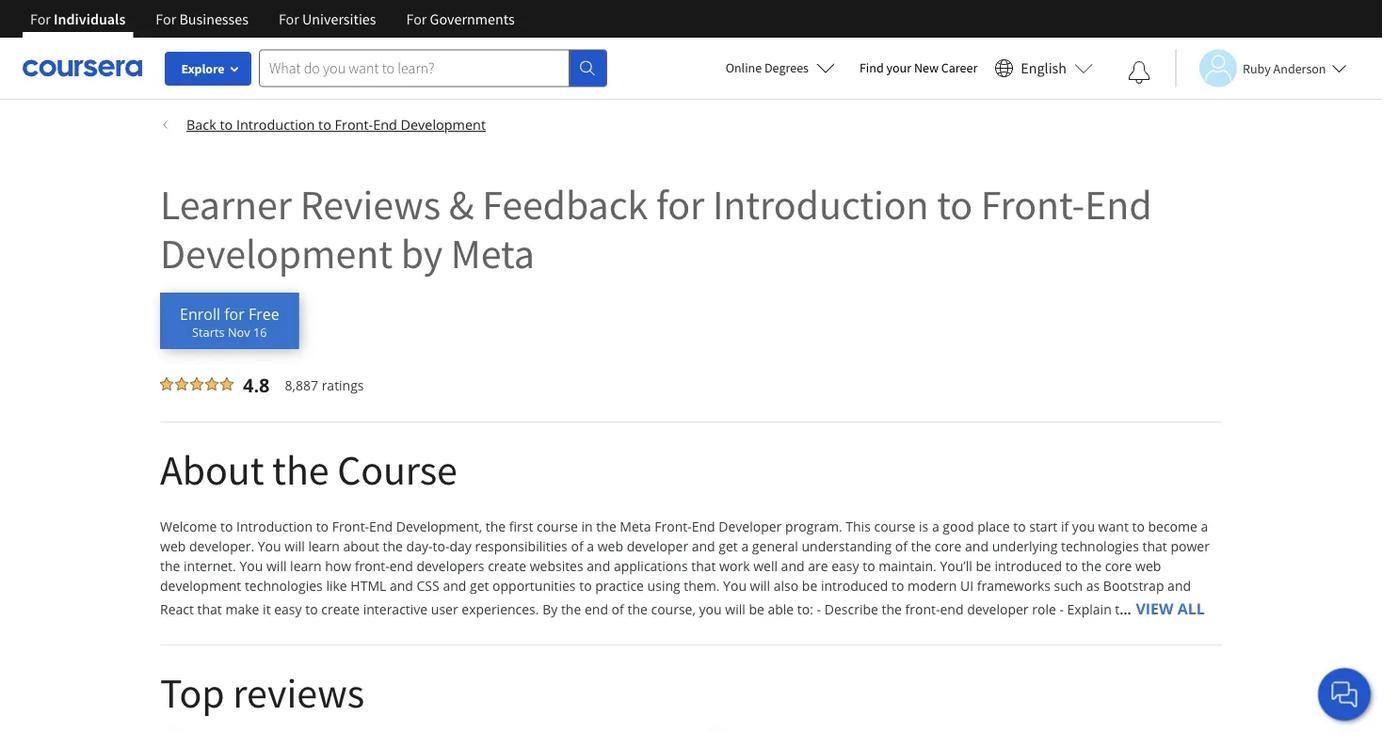 Task type: describe. For each thing, give the bounding box(es) containing it.
enroll
[[180, 304, 220, 324]]

interactive
[[363, 601, 428, 619]]

for businesses
[[156, 9, 249, 28]]

development inside learner reviews & feedback for introduction to front-end development by meta
[[160, 227, 393, 279]]

opportunities
[[493, 577, 576, 595]]

ruby anderson button
[[1175, 49, 1347, 87]]

to inside learner reviews & feedback for introduction to front-end development by meta
[[937, 178, 973, 230]]

css
[[417, 577, 440, 595]]

welcome to introduction to front-end development, the first course in the meta front-end developer program.    this course is a good place to start if you want to become a web developer. you will learn about the day-to-day responsibilities of a web developer and get a general understanding of the core and underlying technologies that power the internet. you will learn how front-end developers create websites and applications that work well and are easy to maintain.   you'll be introduced to the core web development technologies like html and css and get opportunities to practice using them. you will also be introduced to modern ui frameworks such as bootstrap and react that make it easy to create interactive user experiences.   by the end of the course, you will be able to:  - describe the front-end developer role  - explain t ... view all
[[160, 518, 1210, 619]]

and up interactive
[[390, 577, 413, 595]]

the right by
[[561, 601, 581, 619]]

1 vertical spatial developer
[[967, 601, 1029, 619]]

for for universities
[[279, 9, 299, 28]]

reviews
[[233, 667, 364, 719]]

for inside learner reviews & feedback for introduction to front-end development by meta
[[656, 178, 705, 230]]

by
[[543, 601, 558, 619]]

want
[[1099, 518, 1129, 536]]

back to introduction to front-end development link
[[160, 100, 1222, 135]]

the down the "8,887"
[[272, 444, 329, 496]]

developer
[[719, 518, 782, 536]]

governments
[[430, 9, 515, 28]]

such
[[1054, 577, 1083, 595]]

0 vertical spatial learn
[[308, 538, 340, 556]]

1 horizontal spatial web
[[598, 538, 623, 556]]

english
[[1021, 59, 1067, 78]]

ui
[[961, 577, 974, 595]]

2 horizontal spatial be
[[976, 558, 992, 575]]

frameworks
[[977, 577, 1051, 595]]

universities
[[302, 9, 376, 28]]

introduction inside learner reviews & feedback for introduction to front-end development by meta
[[713, 178, 929, 230]]

1 vertical spatial you
[[240, 558, 263, 575]]

...
[[1120, 600, 1132, 619]]

ratings
[[322, 377, 364, 395]]

8,887 ratings
[[285, 377, 364, 395]]

top reviews
[[160, 667, 364, 719]]

modern
[[908, 577, 957, 595]]

practice
[[595, 577, 644, 595]]

anderson
[[1274, 60, 1326, 77]]

course,
[[651, 601, 696, 619]]

2 filled star image from the left
[[220, 378, 234, 391]]

will up it
[[266, 558, 287, 575]]

1 filled star image from the left
[[160, 378, 173, 391]]

work
[[720, 558, 750, 575]]

find your new career
[[860, 59, 978, 76]]

and down developers
[[443, 577, 466, 595]]

a up power at right
[[1201, 518, 1209, 536]]

introduction for development
[[236, 115, 315, 134]]

the left day-
[[383, 538, 403, 556]]

describe
[[825, 601, 879, 619]]

0 horizontal spatial you
[[699, 601, 722, 619]]

2 - from the left
[[1060, 601, 1064, 619]]

enroll for free starts nov 16
[[180, 304, 279, 340]]

1 horizontal spatial technologies
[[1061, 538, 1139, 556]]

for for individuals
[[30, 9, 51, 28]]

feedback
[[482, 178, 648, 230]]

1 horizontal spatial end
[[585, 601, 608, 619]]

1 vertical spatial introduced
[[821, 577, 888, 595]]

it
[[263, 601, 271, 619]]

free
[[249, 304, 279, 324]]

and up practice
[[587, 558, 610, 575]]

underlying
[[992, 538, 1058, 556]]

meta inside learner reviews & feedback for introduction to front-end development by meta
[[451, 227, 535, 279]]

the down practice
[[628, 601, 648, 619]]

maintain.
[[879, 558, 937, 575]]

online degrees button
[[711, 47, 850, 89]]

chevron left image
[[160, 119, 171, 130]]

businesses
[[179, 9, 249, 28]]

also
[[774, 577, 799, 595]]

a down developer
[[742, 538, 749, 556]]

0 vertical spatial easy
[[832, 558, 859, 575]]

online
[[726, 59, 762, 76]]

the down is
[[911, 538, 931, 556]]

become
[[1148, 518, 1198, 536]]

banner navigation
[[15, 0, 530, 38]]

0 horizontal spatial of
[[571, 538, 584, 556]]

2 horizontal spatial that
[[1143, 538, 1168, 556]]

about
[[160, 444, 264, 496]]

if
[[1061, 518, 1069, 536]]

well
[[754, 558, 778, 575]]

back
[[186, 115, 216, 134]]

0 horizontal spatial easy
[[274, 601, 302, 619]]

show notifications image
[[1128, 61, 1151, 84]]

and up them.
[[692, 538, 715, 556]]

1 vertical spatial get
[[470, 577, 489, 595]]

place
[[978, 518, 1010, 536]]

0 horizontal spatial front-
[[355, 558, 390, 575]]

1 - from the left
[[817, 601, 821, 619]]

1 course from the left
[[537, 518, 578, 536]]

responsibilities
[[475, 538, 568, 556]]

0 vertical spatial introduced
[[995, 558, 1062, 575]]

career
[[942, 59, 978, 76]]

understanding
[[802, 538, 892, 556]]

like
[[326, 577, 347, 595]]

new
[[914, 59, 939, 76]]

explore button
[[165, 52, 251, 86]]

bootstrap
[[1104, 577, 1164, 595]]

0 horizontal spatial create
[[321, 601, 360, 619]]

and up view all button
[[1168, 577, 1191, 595]]

ruby
[[1243, 60, 1271, 77]]

meta inside the welcome to introduction to front-end development, the first course in the meta front-end developer program.    this course is a good place to start if you want to become a web developer. you will learn about the day-to-day responsibilities of a web developer and get a general understanding of the core and underlying technologies that power the internet. you will learn how front-end developers create websites and applications that work well and are easy to maintain.   you'll be introduced to the core web development technologies like html and css and get opportunities to practice using them. you will also be introduced to modern ui frameworks such as bootstrap and react that make it easy to create interactive user experiences.   by the end of the course, you will be able to:  - describe the front-end developer role  - explain t ... view all
[[620, 518, 651, 536]]

course
[[337, 444, 458, 496]]

day
[[450, 538, 472, 556]]

by
[[401, 227, 443, 279]]

0 vertical spatial core
[[935, 538, 962, 556]]

websites
[[530, 558, 584, 575]]

how
[[325, 558, 351, 575]]

chat with us image
[[1330, 680, 1360, 710]]

and down place
[[965, 538, 989, 556]]

development,
[[396, 518, 482, 536]]

degrees
[[765, 59, 809, 76]]

introduction for development,
[[236, 518, 313, 536]]

nov
[[228, 324, 250, 340]]

react
[[160, 601, 194, 619]]

program.
[[785, 518, 843, 536]]

using
[[648, 577, 681, 595]]



Task type: locate. For each thing, give the bounding box(es) containing it.
What do you want to learn? text field
[[259, 49, 570, 87]]

you down developer.
[[240, 558, 263, 575]]

of up maintain.
[[895, 538, 908, 556]]

1 horizontal spatial be
[[802, 577, 818, 595]]

easy down understanding
[[832, 558, 859, 575]]

4.8
[[243, 372, 270, 398]]

you right developer.
[[258, 538, 281, 556]]

the up the development
[[160, 558, 180, 575]]

1 horizontal spatial you
[[1073, 518, 1095, 536]]

for for businesses
[[156, 9, 176, 28]]

user
[[431, 601, 458, 619]]

0 vertical spatial front-
[[355, 558, 390, 575]]

0 vertical spatial for
[[656, 178, 705, 230]]

0 horizontal spatial filled star image
[[160, 378, 173, 391]]

as
[[1087, 577, 1100, 595]]

the right describe
[[882, 601, 902, 619]]

2 vertical spatial you
[[723, 577, 747, 595]]

be right you'll
[[976, 558, 992, 575]]

easy
[[832, 558, 859, 575], [274, 601, 302, 619]]

filled star image down enroll
[[175, 378, 188, 391]]

developers
[[417, 558, 485, 575]]

0 vertical spatial be
[[976, 558, 992, 575]]

and
[[692, 538, 715, 556], [965, 538, 989, 556], [587, 558, 610, 575], [781, 558, 805, 575], [390, 577, 413, 595], [443, 577, 466, 595], [1168, 577, 1191, 595]]

that down the development
[[197, 601, 222, 619]]

technologies down want
[[1061, 538, 1139, 556]]

1 horizontal spatial of
[[612, 601, 624, 619]]

1 horizontal spatial front-
[[906, 601, 940, 619]]

you down work
[[723, 577, 747, 595]]

filled star image down the starts
[[190, 378, 203, 391]]

1 filled star image from the left
[[205, 378, 218, 391]]

-
[[817, 601, 821, 619], [1060, 601, 1064, 619]]

learner reviews & feedback for introduction to front-end development by meta
[[160, 178, 1152, 279]]

2 horizontal spatial end
[[940, 601, 964, 619]]

you down them.
[[699, 601, 722, 619]]

will down work
[[725, 601, 746, 619]]

1 vertical spatial for
[[224, 304, 245, 324]]

top
[[160, 667, 225, 719]]

experiences.
[[462, 601, 539, 619]]

0 horizontal spatial -
[[817, 601, 821, 619]]

end
[[390, 558, 413, 575], [585, 601, 608, 619], [940, 601, 964, 619]]

0 horizontal spatial web
[[160, 538, 186, 556]]

this
[[846, 518, 871, 536]]

end
[[373, 115, 397, 134], [1085, 178, 1152, 230], [369, 518, 393, 536], [692, 518, 715, 536]]

coursera image
[[23, 53, 142, 83]]

for left free at the left
[[224, 304, 245, 324]]

to:
[[798, 601, 814, 619]]

that down become
[[1143, 538, 1168, 556]]

introduced up describe
[[821, 577, 888, 595]]

get up experiences.
[[470, 577, 489, 595]]

0 vertical spatial meta
[[451, 227, 535, 279]]

0 vertical spatial you
[[258, 538, 281, 556]]

1 vertical spatial learn
[[290, 558, 322, 575]]

introduced down 'underlying' in the bottom right of the page
[[995, 558, 1062, 575]]

about the course
[[160, 444, 458, 496]]

for up what do you want to learn? text field at the top of page
[[406, 9, 427, 28]]

1 horizontal spatial introduced
[[995, 558, 1062, 575]]

view all button
[[1135, 596, 1206, 622]]

1 horizontal spatial filled star image
[[220, 378, 234, 391]]

learn left how
[[290, 558, 322, 575]]

for down back to introduction to front-end development link
[[656, 178, 705, 230]]

developer down frameworks
[[967, 601, 1029, 619]]

front-
[[335, 115, 373, 134], [981, 178, 1085, 230], [332, 518, 369, 536], [655, 518, 692, 536]]

be left able
[[749, 601, 765, 619]]

0 vertical spatial technologies
[[1061, 538, 1139, 556]]

are
[[808, 558, 828, 575]]

for left businesses
[[156, 9, 176, 28]]

create down responsibilities in the bottom of the page
[[488, 558, 526, 575]]

3 filled star image from the left
[[190, 378, 203, 391]]

of
[[571, 538, 584, 556], [895, 538, 908, 556], [612, 601, 624, 619]]

1 horizontal spatial that
[[691, 558, 716, 575]]

end down day-
[[390, 558, 413, 575]]

development
[[160, 577, 241, 595]]

all
[[1178, 599, 1205, 619]]

filled star image left 4.8
[[160, 378, 173, 391]]

starts
[[192, 324, 225, 340]]

1 horizontal spatial filled star image
[[175, 378, 188, 391]]

2 filled star image from the left
[[175, 378, 188, 391]]

general
[[752, 538, 798, 556]]

0 horizontal spatial be
[[749, 601, 765, 619]]

0 vertical spatial you
[[1073, 518, 1095, 536]]

of down the in
[[571, 538, 584, 556]]

1 horizontal spatial create
[[488, 558, 526, 575]]

0 vertical spatial introduction
[[236, 115, 315, 134]]

get up work
[[719, 538, 738, 556]]

learn up how
[[308, 538, 340, 556]]

0 horizontal spatial filled star image
[[205, 378, 218, 391]]

1 horizontal spatial development
[[401, 115, 486, 134]]

in
[[582, 518, 593, 536]]

explain
[[1068, 601, 1112, 619]]

development up free at the left
[[160, 227, 393, 279]]

that
[[1143, 538, 1168, 556], [691, 558, 716, 575], [197, 601, 222, 619]]

core up bootstrap
[[1105, 558, 1132, 575]]

1 vertical spatial be
[[802, 577, 818, 595]]

end down ui
[[940, 601, 964, 619]]

1 horizontal spatial get
[[719, 538, 738, 556]]

1 vertical spatial introduction
[[713, 178, 929, 230]]

a right is
[[932, 518, 940, 536]]

back to introduction to front-end development
[[186, 115, 486, 134]]

a
[[932, 518, 940, 536], [1201, 518, 1209, 536], [587, 538, 594, 556], [742, 538, 749, 556]]

0 horizontal spatial course
[[537, 518, 578, 536]]

find your new career link
[[850, 57, 987, 80]]

introduction
[[236, 115, 315, 134], [713, 178, 929, 230], [236, 518, 313, 536]]

easy right it
[[274, 601, 302, 619]]

3 for from the left
[[279, 9, 299, 28]]

0 horizontal spatial end
[[390, 558, 413, 575]]

- right to: at the bottom right
[[817, 601, 821, 619]]

0 vertical spatial get
[[719, 538, 738, 556]]

ruby anderson
[[1243, 60, 1326, 77]]

the left first
[[486, 518, 506, 536]]

developer.
[[189, 538, 254, 556]]

1 horizontal spatial for
[[656, 178, 705, 230]]

8,887
[[285, 377, 318, 395]]

the
[[272, 444, 329, 496], [486, 518, 506, 536], [596, 518, 617, 536], [383, 538, 403, 556], [911, 538, 931, 556], [160, 558, 180, 575], [1082, 558, 1102, 575], [561, 601, 581, 619], [628, 601, 648, 619], [882, 601, 902, 619]]

you
[[1073, 518, 1095, 536], [699, 601, 722, 619]]

core up you'll
[[935, 538, 962, 556]]

technologies up it
[[245, 577, 323, 595]]

html
[[351, 577, 386, 595]]

t
[[1115, 601, 1120, 619]]

individuals
[[54, 9, 126, 28]]

will
[[285, 538, 305, 556], [266, 558, 287, 575], [750, 577, 770, 595], [725, 601, 746, 619]]

to-
[[433, 538, 450, 556]]

- right role
[[1060, 601, 1064, 619]]

web up bootstrap
[[1136, 558, 1161, 575]]

learner
[[160, 178, 292, 230]]

internet.
[[184, 558, 236, 575]]

core
[[935, 538, 962, 556], [1105, 558, 1132, 575]]

make
[[225, 601, 259, 619]]

1 vertical spatial create
[[321, 601, 360, 619]]

for inside enroll for free starts nov 16
[[224, 304, 245, 324]]

first
[[509, 518, 533, 536]]

1 vertical spatial that
[[691, 558, 716, 575]]

0 horizontal spatial technologies
[[245, 577, 323, 595]]

0 horizontal spatial for
[[224, 304, 245, 324]]

your
[[887, 59, 912, 76]]

end inside learner reviews & feedback for introduction to front-end development by meta
[[1085, 178, 1152, 230]]

2 horizontal spatial web
[[1136, 558, 1161, 575]]

2 vertical spatial be
[[749, 601, 765, 619]]

the up as
[[1082, 558, 1102, 575]]

2 horizontal spatial of
[[895, 538, 908, 556]]

0 horizontal spatial get
[[470, 577, 489, 595]]

online degrees
[[726, 59, 809, 76]]

filled star image
[[205, 378, 218, 391], [220, 378, 234, 391]]

course left the in
[[537, 518, 578, 536]]

technologies
[[1061, 538, 1139, 556], [245, 577, 323, 595]]

1 for from the left
[[30, 9, 51, 28]]

1 horizontal spatial developer
[[967, 601, 1029, 619]]

0 vertical spatial create
[[488, 558, 526, 575]]

for
[[656, 178, 705, 230], [224, 304, 245, 324]]

good
[[943, 518, 974, 536]]

1 vertical spatial core
[[1105, 558, 1132, 575]]

that up them.
[[691, 558, 716, 575]]

&
[[449, 178, 474, 230]]

meta up applications
[[620, 518, 651, 536]]

1 vertical spatial front-
[[906, 601, 940, 619]]

day-
[[406, 538, 433, 556]]

front- up html
[[355, 558, 390, 575]]

1 horizontal spatial meta
[[620, 518, 651, 536]]

create down like
[[321, 601, 360, 619]]

end down practice
[[585, 601, 608, 619]]

about
[[343, 538, 379, 556]]

front- inside learner reviews & feedback for introduction to front-end development by meta
[[981, 178, 1085, 230]]

web down welcome
[[160, 538, 186, 556]]

for left "individuals"
[[30, 9, 51, 28]]

0 vertical spatial developer
[[627, 538, 689, 556]]

0 horizontal spatial development
[[160, 227, 393, 279]]

course
[[537, 518, 578, 536], [874, 518, 916, 536]]

1 vertical spatial easy
[[274, 601, 302, 619]]

you right if
[[1073, 518, 1095, 536]]

0 horizontal spatial that
[[197, 601, 222, 619]]

a down the in
[[587, 538, 594, 556]]

for for governments
[[406, 9, 427, 28]]

web up practice
[[598, 538, 623, 556]]

1 horizontal spatial -
[[1060, 601, 1064, 619]]

be
[[976, 558, 992, 575], [802, 577, 818, 595], [749, 601, 765, 619]]

2 course from the left
[[874, 518, 916, 536]]

for universities
[[279, 9, 376, 28]]

for governments
[[406, 9, 515, 28]]

2 horizontal spatial filled star image
[[190, 378, 203, 391]]

be down are
[[802, 577, 818, 595]]

will left about
[[285, 538, 305, 556]]

is
[[919, 518, 929, 536]]

them.
[[684, 577, 720, 595]]

2 for from the left
[[156, 9, 176, 28]]

1 horizontal spatial core
[[1105, 558, 1132, 575]]

2 vertical spatial that
[[197, 601, 222, 619]]

development down what do you want to learn? text field at the top of page
[[401, 115, 486, 134]]

find
[[860, 59, 884, 76]]

course left is
[[874, 518, 916, 536]]

1 vertical spatial meta
[[620, 518, 651, 536]]

view
[[1136, 599, 1174, 619]]

4 for from the left
[[406, 9, 427, 28]]

start
[[1030, 518, 1058, 536]]

for individuals
[[30, 9, 126, 28]]

you
[[258, 538, 281, 556], [240, 558, 263, 575], [723, 577, 747, 595]]

0 horizontal spatial developer
[[627, 538, 689, 556]]

None search field
[[259, 49, 607, 87]]

1 horizontal spatial course
[[874, 518, 916, 536]]

for
[[30, 9, 51, 28], [156, 9, 176, 28], [279, 9, 299, 28], [406, 9, 427, 28]]

meta right by
[[451, 227, 535, 279]]

will down well
[[750, 577, 770, 595]]

to
[[220, 115, 233, 134], [318, 115, 331, 134], [937, 178, 973, 230], [220, 518, 233, 536], [316, 518, 329, 536], [1014, 518, 1026, 536], [1132, 518, 1145, 536], [863, 558, 875, 575], [1066, 558, 1078, 575], [579, 577, 592, 595], [892, 577, 905, 595], [305, 601, 318, 619]]

filled star image
[[160, 378, 173, 391], [175, 378, 188, 391], [190, 378, 203, 391]]

0 horizontal spatial meta
[[451, 227, 535, 279]]

reviews
[[300, 178, 441, 230]]

learn
[[308, 538, 340, 556], [290, 558, 322, 575]]

1 vertical spatial technologies
[[245, 577, 323, 595]]

you'll
[[940, 558, 973, 575]]

the right the in
[[596, 518, 617, 536]]

and up the also
[[781, 558, 805, 575]]

1 vertical spatial you
[[699, 601, 722, 619]]

0 horizontal spatial introduced
[[821, 577, 888, 595]]

welcome
[[160, 518, 217, 536]]

introduction inside the welcome to introduction to front-end development, the first course in the meta front-end developer program.    this course is a good place to start if you want to become a web developer. you will learn about the day-to-day responsibilities of a web developer and get a general understanding of the core and underlying technologies that power the internet. you will learn how front-end developers create websites and applications that work well and are easy to maintain.   you'll be introduced to the core web development technologies like html and css and get opportunities to practice using them. you will also be introduced to modern ui frameworks such as bootstrap and react that make it easy to create interactive user experiences.   by the end of the course, you will be able to:  - describe the front-end developer role  - explain t ... view all
[[236, 518, 313, 536]]

developer up applications
[[627, 538, 689, 556]]

0 vertical spatial that
[[1143, 538, 1168, 556]]

for left universities
[[279, 9, 299, 28]]

web
[[160, 538, 186, 556], [598, 538, 623, 556], [1136, 558, 1161, 575]]

of down practice
[[612, 601, 624, 619]]

1 horizontal spatial easy
[[832, 558, 859, 575]]

front- down modern
[[906, 601, 940, 619]]

2 vertical spatial introduction
[[236, 518, 313, 536]]

0 vertical spatial development
[[401, 115, 486, 134]]

0 horizontal spatial core
[[935, 538, 962, 556]]

1 vertical spatial development
[[160, 227, 393, 279]]



Task type: vqa. For each thing, say whether or not it's contained in the screenshot.
Computer Science Degrees DEGREE
no



